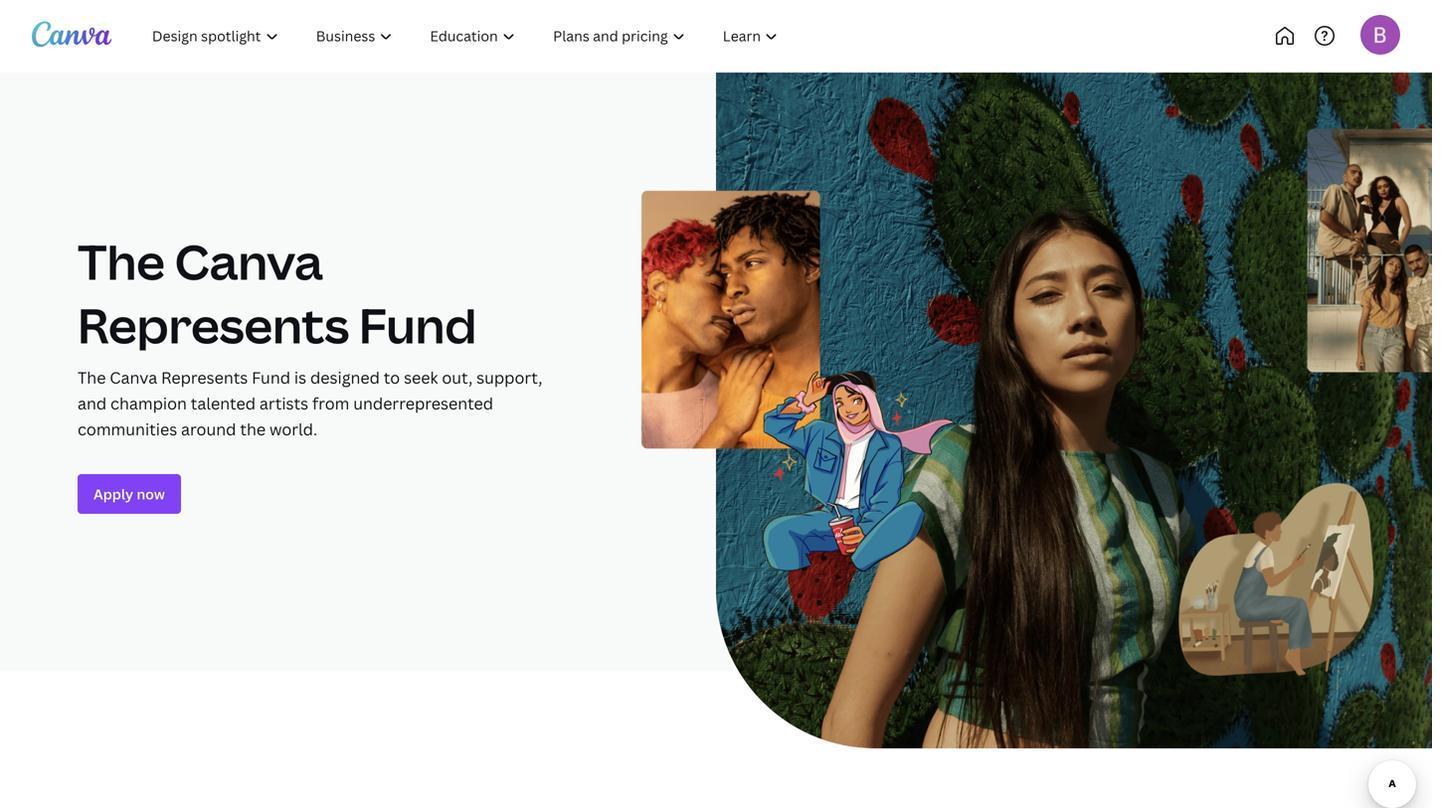 Task type: vqa. For each thing, say whether or not it's contained in the screenshot.
animation. to the top
no



Task type: describe. For each thing, give the bounding box(es) containing it.
2 the from the top
[[78, 367, 106, 388]]

is
[[294, 367, 306, 388]]

artists
[[260, 393, 308, 414]]

support,
[[477, 367, 542, 388]]

communities
[[78, 419, 177, 440]]

from
[[312, 393, 349, 414]]

out,
[[442, 367, 473, 388]]

champion
[[110, 393, 187, 414]]

0 vertical spatial represents
[[78, 292, 349, 358]]

the
[[240, 419, 266, 440]]

and
[[78, 393, 107, 414]]

apply
[[93, 485, 133, 504]]

around
[[181, 419, 236, 440]]

1 vertical spatial canva
[[110, 367, 157, 388]]

talented
[[191, 393, 256, 414]]



Task type: locate. For each thing, give the bounding box(es) containing it.
0 vertical spatial canva
[[175, 229, 323, 294]]

1 vertical spatial fund
[[252, 367, 290, 388]]

1 horizontal spatial fund
[[359, 292, 477, 358]]

1 horizontal spatial canva
[[175, 229, 323, 294]]

1 vertical spatial represents
[[161, 367, 248, 388]]

the
[[78, 229, 165, 294], [78, 367, 106, 388]]

0 vertical spatial the
[[78, 229, 165, 294]]

fund up the 'artists'
[[252, 367, 290, 388]]

0 horizontal spatial canva
[[110, 367, 157, 388]]

represents
[[78, 292, 349, 358], [161, 367, 248, 388]]

0 horizontal spatial fund
[[252, 367, 290, 388]]

fund up seek
[[359, 292, 477, 358]]

1 vertical spatial the
[[78, 367, 106, 388]]

1 the from the top
[[78, 229, 165, 294]]

now
[[137, 485, 165, 504]]

fund
[[359, 292, 477, 358], [252, 367, 290, 388]]

underrepresented
[[353, 393, 493, 414]]

seek
[[404, 367, 438, 388]]

varied photography image
[[716, 73, 1432, 749]]

designed
[[310, 367, 380, 388]]

0 vertical spatial fund
[[359, 292, 477, 358]]

to
[[384, 367, 400, 388]]

top level navigation element
[[135, 16, 863, 56]]

apply now
[[93, 485, 165, 504]]

the canva represents fund the canva represents fund is designed to seek out, support, and champion talented artists from underrepresented communities around the world.
[[78, 229, 542, 440]]

apply now link
[[78, 474, 181, 514]]

canva
[[175, 229, 323, 294], [110, 367, 157, 388]]

world.
[[269, 419, 317, 440]]



